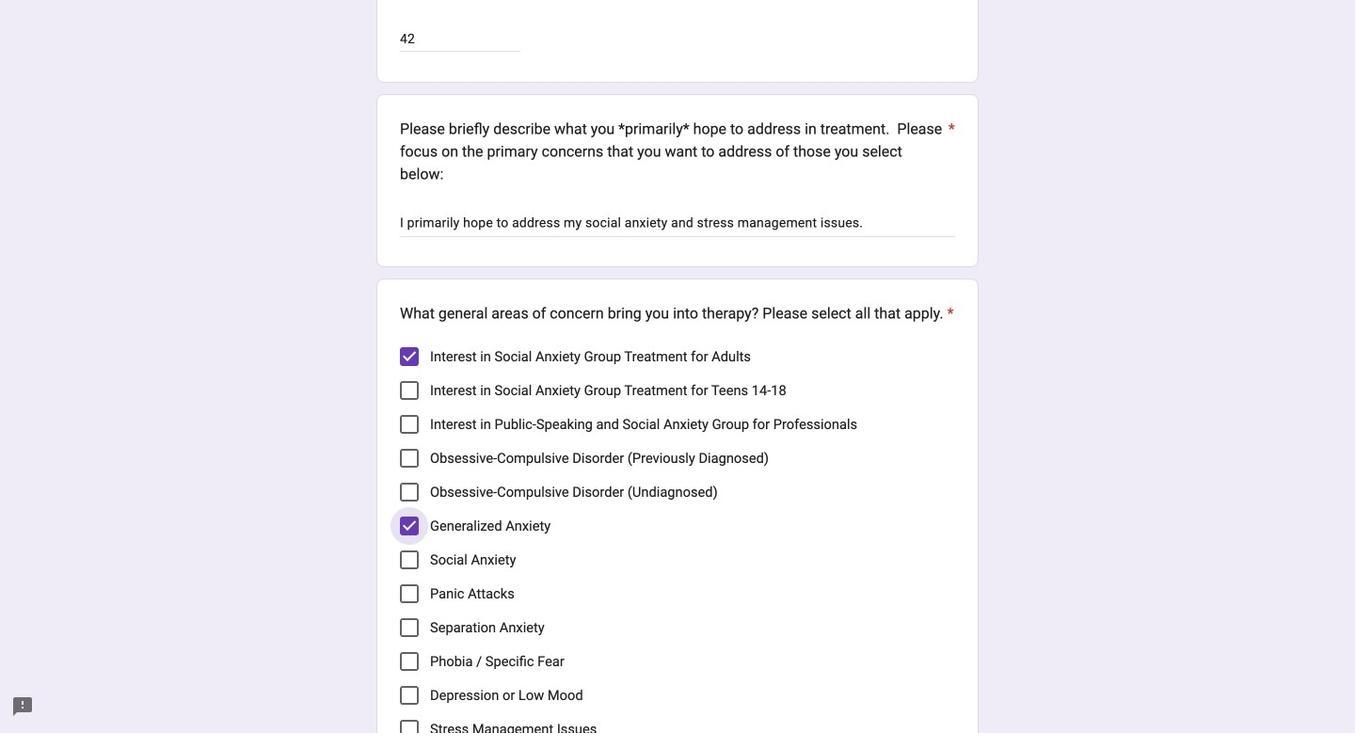 Task type: vqa. For each thing, say whether or not it's contained in the screenshot.
Depression or Low Mood Option
yes



Task type: locate. For each thing, give the bounding box(es) containing it.
None text field
[[400, 27, 520, 50]]

2 heading from the top
[[400, 302, 954, 325]]

Depression or Low Mood checkbox
[[400, 686, 419, 705]]

Obsessive-Compulsive Disorder (Previously Diagnosed) checkbox
[[400, 449, 419, 468]]

panic attacks image
[[402, 587, 417, 602]]

Interest in Public-Speaking and Social Anxiety Group for Professionals checkbox
[[400, 415, 419, 434]]

0 vertical spatial heading
[[400, 118, 955, 186]]

Social Anxiety checkbox
[[400, 551, 419, 570]]

0 vertical spatial required question element
[[945, 118, 955, 186]]

Your answer text field
[[400, 214, 955, 236]]

Separation Anxiety checkbox
[[400, 619, 419, 637]]

interest in public-speaking and social anxiety group for professionals image
[[402, 417, 417, 432]]

Panic Attacks checkbox
[[400, 585, 419, 603]]

interest in social anxiety group treatment for teens 14-18 image
[[402, 383, 417, 398]]

report a problem to google image
[[11, 696, 34, 718]]

1 vertical spatial required question element
[[944, 302, 954, 325]]

phobia / specific fear image
[[402, 654, 417, 669]]

heading
[[400, 118, 955, 186], [400, 302, 954, 325]]

heading down your answer text field
[[400, 302, 954, 325]]

social anxiety image
[[402, 553, 417, 568]]

obsessive-compulsive disorder (previously diagnosed) image
[[402, 451, 417, 466]]

list
[[400, 340, 955, 733]]

separation anxiety image
[[402, 620, 417, 635]]

heading up your answer text field
[[400, 118, 955, 186]]

required question element
[[945, 118, 955, 186], [944, 302, 954, 325]]

1 vertical spatial heading
[[400, 302, 954, 325]]

Interest in Social Anxiety Group Treatment for Teens 14-18 checkbox
[[400, 381, 419, 400]]

Generalized Anxiety checkbox
[[400, 517, 419, 536]]



Task type: describe. For each thing, give the bounding box(es) containing it.
Obsessive-Compulsive Disorder (Undiagnosed) checkbox
[[400, 483, 419, 502]]

interest in social anxiety group treatment for adults image
[[400, 347, 419, 366]]

stress management issues image
[[402, 722, 417, 733]]

Interest in Social Anxiety Group Treatment for Adults checkbox
[[400, 347, 419, 366]]

depression or low mood image
[[402, 688, 417, 703]]

Phobia / Specific Fear checkbox
[[400, 652, 419, 671]]

Stress Management Issues checkbox
[[400, 720, 419, 733]]

obsessive-compulsive disorder (undiagnosed) image
[[402, 485, 417, 500]]

1 heading from the top
[[400, 118, 955, 186]]

generalized anxiety image
[[400, 517, 419, 536]]



